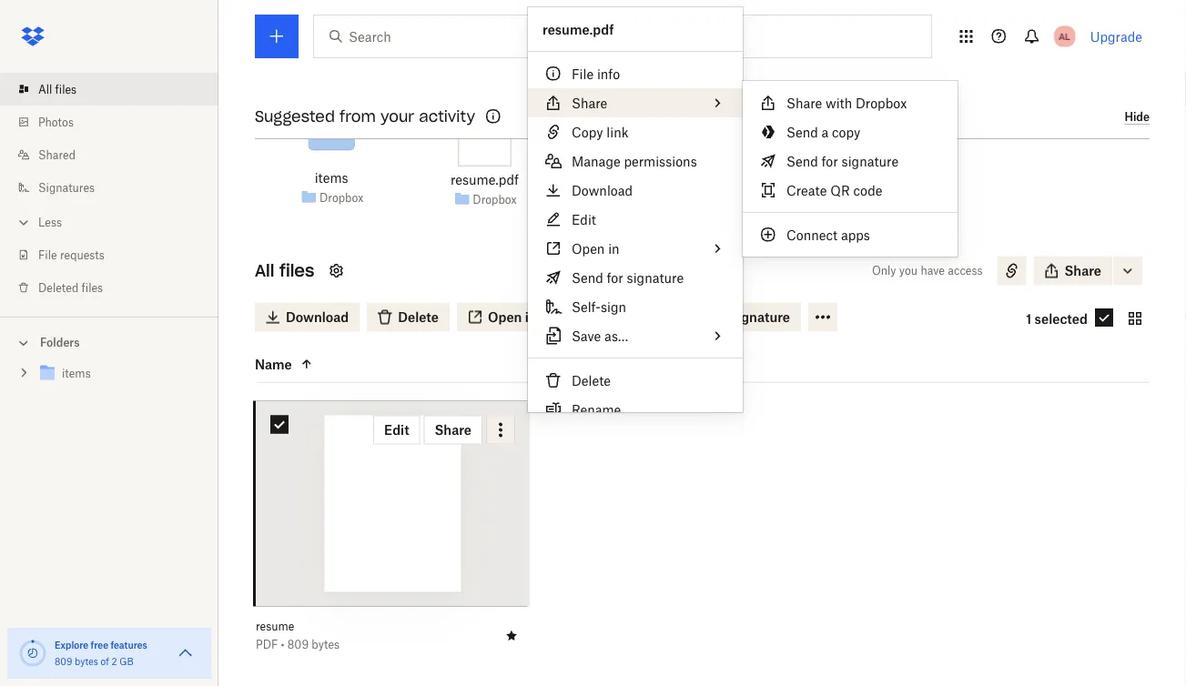 Task type: locate. For each thing, give the bounding box(es) containing it.
send up create at right
[[787, 153, 818, 169]]

0 horizontal spatial all
[[38, 82, 52, 96]]

1 horizontal spatial dropbox link
[[473, 191, 517, 209]]

0 horizontal spatial send for signature
[[572, 270, 684, 285]]

0 horizontal spatial files
[[55, 82, 77, 96]]

1 horizontal spatial bytes
[[312, 638, 340, 652]]

809 down the explore
[[55, 656, 72, 667]]

resume.pdf down /resume.pdf image
[[451, 173, 519, 188]]

file for file info
[[572, 66, 594, 81]]

0 vertical spatial send for signature menu item
[[743, 147, 958, 176]]

folders
[[40, 336, 80, 350]]

files for deleted files link
[[82, 281, 103, 294]]

deleted files
[[38, 281, 103, 294]]

send for signature up qr
[[787, 153, 899, 169]]

bytes left of
[[75, 656, 98, 667]]

for down in
[[607, 270, 623, 285]]

less image
[[15, 213, 33, 232]]

for for bottom send for signature menu item
[[607, 270, 623, 285]]

2 vertical spatial send
[[572, 270, 603, 285]]

0 vertical spatial all files
[[38, 82, 77, 96]]

self-sign menu item
[[528, 292, 743, 321]]

2 horizontal spatial dropbox
[[856, 95, 907, 111]]

your
[[380, 107, 414, 126]]

0 vertical spatial resume.pdf
[[543, 21, 614, 37]]

signature up self-sign menu item
[[627, 270, 684, 285]]

file requests link
[[15, 239, 218, 271]]

dropbox link
[[320, 189, 363, 207], [473, 191, 517, 209]]

send left the a
[[787, 124, 818, 140]]

share inside button
[[1065, 264, 1102, 279]]

list
[[0, 62, 218, 317]]

share up selected
[[1065, 264, 1102, 279]]

shared link
[[15, 138, 218, 171]]

send down open
[[572, 270, 603, 285]]

1 horizontal spatial all files
[[255, 261, 314, 282]]

photos
[[38, 115, 74, 129]]

0 horizontal spatial resume.pdf
[[451, 173, 519, 188]]

0 vertical spatial send
[[787, 124, 818, 140]]

/resume.pdf image
[[458, 99, 511, 167]]

0 horizontal spatial bytes
[[75, 656, 98, 667]]

in
[[608, 241, 620, 256]]

0 horizontal spatial for
[[607, 270, 623, 285]]

file info menu item
[[528, 59, 743, 88]]

1 horizontal spatial all
[[255, 261, 274, 282]]

for
[[822, 153, 838, 169], [607, 270, 623, 285]]

download
[[572, 183, 633, 198]]

suggested
[[255, 107, 335, 126]]

dropbox
[[856, 95, 907, 111], [320, 191, 363, 205], [473, 193, 517, 207]]

bytes
[[312, 638, 340, 652], [75, 656, 98, 667]]

2 horizontal spatial share
[[1065, 264, 1102, 279]]

resume.pdf
[[543, 21, 614, 37], [451, 173, 519, 188]]

signatures link
[[15, 171, 218, 204]]

name
[[255, 357, 292, 372]]

send for signature menu item
[[743, 147, 958, 176], [528, 263, 743, 292]]

create qr code menu item
[[743, 176, 958, 205]]

share with dropbox menu item
[[743, 88, 958, 117]]

1 vertical spatial send for signature menu item
[[528, 263, 743, 292]]

signature
[[842, 153, 899, 169], [627, 270, 684, 285]]

send
[[787, 124, 818, 140], [787, 153, 818, 169], [572, 270, 603, 285]]

1
[[1026, 311, 1032, 327]]

0 horizontal spatial dropbox
[[320, 191, 363, 205]]

copy link menu item
[[528, 117, 743, 147]]

809 inside explore free features 809 bytes of 2 gb
[[55, 656, 72, 667]]

0 vertical spatial file
[[572, 66, 594, 81]]

0 vertical spatial all
[[38, 82, 52, 96]]

1 horizontal spatial 809
[[287, 638, 309, 652]]

0 vertical spatial for
[[822, 153, 838, 169]]

share
[[572, 95, 607, 111], [787, 95, 822, 111], [1065, 264, 1102, 279]]

download menu item
[[528, 176, 743, 205]]

1 horizontal spatial dropbox
[[473, 193, 517, 207]]

name button
[[255, 354, 408, 376]]

file down less at the left of page
[[38, 248, 57, 262]]

requests
[[60, 248, 105, 262]]

send for signature up self-sign menu item
[[572, 270, 684, 285]]

connect
[[787, 227, 838, 243]]

1 vertical spatial resume.pdf
[[451, 173, 519, 188]]

send for signature menu item down in
[[528, 263, 743, 292]]

0 vertical spatial bytes
[[312, 638, 340, 652]]

qr
[[830, 183, 850, 198]]

1 horizontal spatial signature
[[842, 153, 899, 169]]

bytes inside resume pdf • 809 bytes
[[312, 638, 340, 652]]

bytes inside explore free features 809 bytes of 2 gb
[[75, 656, 98, 667]]

link
[[607, 124, 629, 140]]

copy
[[832, 124, 861, 140]]

2
[[111, 656, 117, 667]]

dropbox down items
[[320, 191, 363, 205]]

connect apps menu item
[[743, 220, 958, 249]]

share menu item
[[528, 88, 743, 117]]

0 vertical spatial 809
[[287, 638, 309, 652]]

1 vertical spatial send for signature
[[572, 270, 684, 285]]

dropbox down resume.pdf link
[[473, 193, 517, 207]]

info
[[597, 66, 620, 81]]

items
[[315, 171, 348, 186]]

file
[[572, 66, 594, 81], [38, 248, 57, 262]]

dropbox link down items
[[320, 189, 363, 207]]

signature up code
[[842, 153, 899, 169]]

809 inside resume pdf • 809 bytes
[[287, 638, 309, 652]]

edit
[[572, 212, 596, 227]]

0 horizontal spatial file
[[38, 248, 57, 262]]

resume button
[[256, 620, 490, 634]]

1 horizontal spatial file
[[572, 66, 594, 81]]

809 for resume
[[287, 638, 309, 652]]

send for signature menu item down the copy
[[743, 147, 958, 176]]

0 horizontal spatial dropbox link
[[320, 189, 363, 207]]

0 vertical spatial send for signature
[[787, 153, 899, 169]]

share left with at the top right
[[787, 95, 822, 111]]

0 horizontal spatial share
[[572, 95, 607, 111]]

delete
[[572, 373, 611, 388]]

0 horizontal spatial all files
[[38, 82, 77, 96]]

resume.pdf up file info
[[543, 21, 614, 37]]

809
[[287, 638, 309, 652], [55, 656, 72, 667]]

1 horizontal spatial resume.pdf
[[543, 21, 614, 37]]

resume pdf • 809 bytes
[[256, 620, 340, 652]]

809 right •
[[287, 638, 309, 652]]

1 horizontal spatial files
[[82, 281, 103, 294]]

all files inside "link"
[[38, 82, 77, 96]]

1 vertical spatial bytes
[[75, 656, 98, 667]]

for up create qr code
[[822, 153, 838, 169]]

1 vertical spatial for
[[607, 270, 623, 285]]

deleted files link
[[15, 271, 218, 304]]

1 horizontal spatial send for signature
[[787, 153, 899, 169]]

for for send for signature menu item to the top
[[822, 153, 838, 169]]

files
[[55, 82, 77, 96], [279, 261, 314, 282], [82, 281, 103, 294]]

bytes right •
[[312, 638, 340, 652]]

1 vertical spatial file
[[38, 248, 57, 262]]

share with dropbox
[[787, 95, 907, 111]]

file inside "menu item"
[[572, 66, 594, 81]]

of
[[101, 656, 109, 667]]

all
[[38, 82, 52, 96], [255, 261, 274, 282]]

send a copy
[[787, 124, 861, 140]]

all files
[[38, 82, 77, 96], [255, 261, 314, 282]]

•
[[281, 638, 285, 652]]

only you have access
[[872, 264, 983, 278]]

file info
[[572, 66, 620, 81]]

file left info
[[572, 66, 594, 81]]

suggested from your activity
[[255, 107, 475, 126]]

pdf
[[256, 638, 278, 652]]

apps
[[841, 227, 870, 243]]

edit menu item
[[528, 205, 743, 234]]

dropbox right with at the top right
[[856, 95, 907, 111]]

open in
[[572, 241, 620, 256]]

1 vertical spatial 809
[[55, 656, 72, 667]]

dropbox link down resume.pdf link
[[473, 191, 517, 209]]

file inside list
[[38, 248, 57, 262]]

activity
[[419, 107, 475, 126]]

files inside "link"
[[55, 82, 77, 96]]

1 horizontal spatial for
[[822, 153, 838, 169]]

0 horizontal spatial 809
[[55, 656, 72, 667]]

copy
[[572, 124, 603, 140]]

0 horizontal spatial signature
[[627, 270, 684, 285]]

delete menu item
[[528, 366, 743, 395]]

from
[[340, 107, 376, 126]]

1 vertical spatial signature
[[627, 270, 684, 285]]

share up "copy"
[[572, 95, 607, 111]]

1 vertical spatial all
[[255, 261, 274, 282]]

send for signature
[[787, 153, 899, 169], [572, 270, 684, 285]]



Task type: describe. For each thing, give the bounding box(es) containing it.
open in menu item
[[528, 234, 743, 263]]

manage
[[572, 153, 621, 169]]

dropbox inside menu item
[[856, 95, 907, 111]]

dropbox for items
[[320, 191, 363, 205]]

sign
[[601, 299, 626, 315]]

all files link
[[15, 73, 218, 106]]

with
[[826, 95, 852, 111]]

only
[[872, 264, 896, 278]]

shared
[[38, 148, 76, 162]]

manage permissions
[[572, 153, 697, 169]]

dropbox link for resume.pdf
[[473, 191, 517, 209]]

bytes for explore
[[75, 656, 98, 667]]

copy link
[[572, 124, 629, 140]]

save
[[572, 328, 601, 344]]

save as…
[[572, 328, 628, 344]]

list containing all files
[[0, 62, 218, 317]]

folders button
[[0, 329, 218, 355]]

file requests
[[38, 248, 105, 262]]

all inside all files "link"
[[38, 82, 52, 96]]

dropbox for resume.pdf
[[473, 193, 517, 207]]

features
[[111, 640, 147, 651]]

files for all files "link"
[[55, 82, 77, 96]]

file, resume.pdf row
[[256, 401, 530, 676]]

signatures
[[38, 181, 95, 194]]

self-sign
[[572, 299, 626, 315]]

create qr code
[[787, 183, 882, 198]]

rename
[[572, 402, 621, 417]]

gb
[[120, 656, 134, 667]]

quota usage element
[[18, 639, 47, 668]]

access
[[948, 264, 983, 278]]

upgrade
[[1090, 29, 1142, 44]]

0 vertical spatial signature
[[842, 153, 899, 169]]

resume
[[256, 620, 294, 634]]

code
[[853, 183, 882, 198]]

permissions
[[624, 153, 697, 169]]

manage permissions menu item
[[528, 147, 743, 176]]

share button
[[1034, 257, 1112, 286]]

explore
[[55, 640, 88, 651]]

have
[[921, 264, 945, 278]]

send inside menu item
[[787, 124, 818, 140]]

a
[[822, 124, 829, 140]]

file for file requests
[[38, 248, 57, 262]]

2 horizontal spatial files
[[279, 261, 314, 282]]

dropbox link for items
[[320, 189, 363, 207]]

bytes for resume
[[312, 638, 340, 652]]

less
[[38, 215, 62, 229]]

1 horizontal spatial share
[[787, 95, 822, 111]]

rename menu item
[[528, 395, 743, 424]]

dropbox image
[[15, 18, 51, 55]]

open
[[572, 241, 605, 256]]

explore free features 809 bytes of 2 gb
[[55, 640, 147, 667]]

save as… menu item
[[528, 321, 743, 350]]

you
[[899, 264, 918, 278]]

send a copy menu item
[[743, 117, 958, 147]]

all files list item
[[0, 73, 218, 106]]

free
[[91, 640, 108, 651]]

create
[[787, 183, 827, 198]]

upgrade link
[[1090, 29, 1142, 44]]

1 selected
[[1026, 311, 1088, 327]]

resume.pdf link
[[451, 170, 519, 190]]

809 for explore
[[55, 656, 72, 667]]

as…
[[605, 328, 628, 344]]

connect apps
[[787, 227, 870, 243]]

1 vertical spatial send
[[787, 153, 818, 169]]

self-
[[572, 299, 601, 315]]

items link
[[315, 168, 348, 188]]

deleted
[[38, 281, 79, 294]]

photos link
[[15, 106, 218, 138]]

1 vertical spatial all files
[[255, 261, 314, 282]]

selected
[[1035, 311, 1088, 327]]



Task type: vqa. For each thing, say whether or not it's contained in the screenshot.
the bytes in Explore free features 809 bytes of 2 GB
yes



